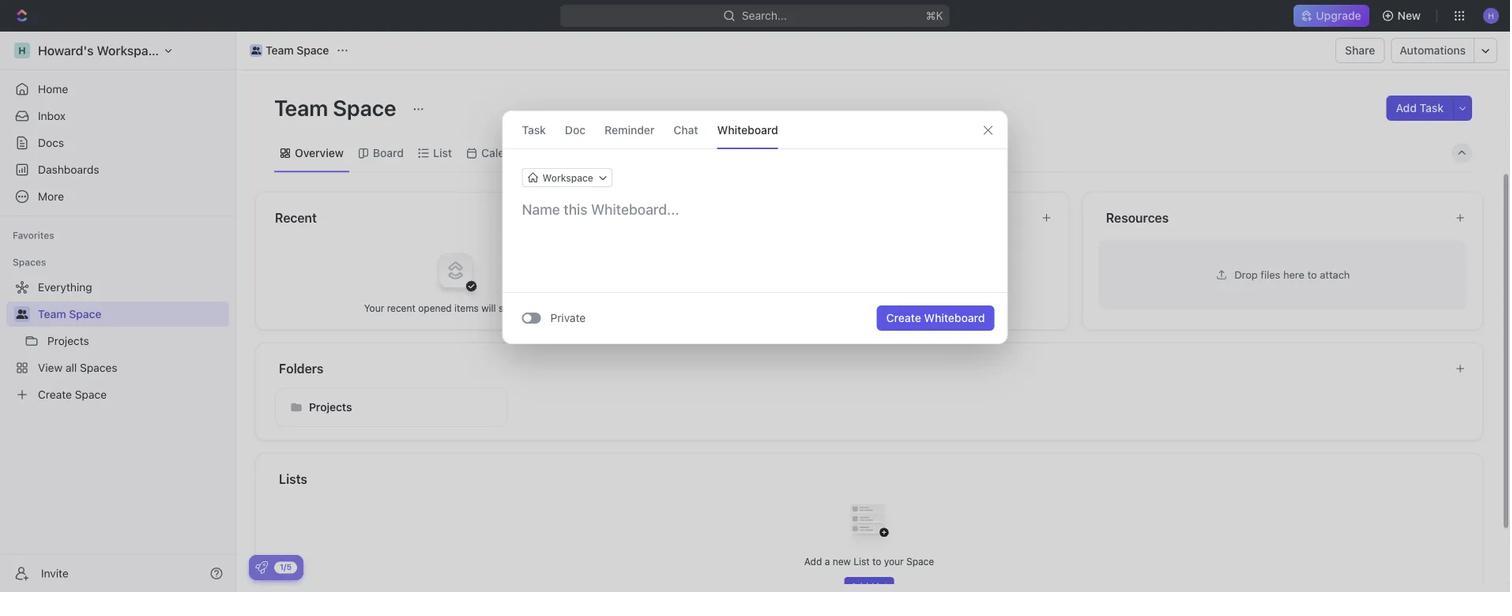 Task type: describe. For each thing, give the bounding box(es) containing it.
gantt link
[[554, 142, 587, 164]]

list link
[[430, 142, 452, 164]]

add for add a new list to your space
[[804, 556, 822, 567]]

upgrade link
[[1294, 5, 1369, 27]]

no recent items image
[[424, 239, 487, 302]]

table link
[[613, 142, 644, 164]]

projects button
[[275, 388, 508, 427]]

team space link inside tree
[[38, 302, 226, 327]]

workspace
[[543, 172, 593, 183]]

share button
[[1336, 38, 1385, 63]]

dashboards
[[38, 163, 99, 176]]

drop
[[1235, 269, 1258, 281]]

favorites
[[13, 230, 54, 241]]

task button
[[522, 111, 546, 149]]

0 vertical spatial to
[[1307, 269, 1317, 281]]

docs inside sidebar navigation
[[38, 136, 64, 149]]

user group image inside team space tree
[[16, 310, 28, 319]]

share
[[1345, 44, 1375, 57]]

1 vertical spatial team
[[274, 94, 328, 121]]

board link
[[370, 142, 404, 164]]

1 horizontal spatial docs
[[874, 303, 897, 314]]

automations
[[1400, 44, 1466, 57]]

drop files here to attach
[[1235, 269, 1350, 281]]

added
[[825, 303, 853, 314]]

0 vertical spatial team
[[266, 44, 294, 57]]

resources
[[1106, 210, 1169, 225]]

attach
[[1320, 269, 1350, 281]]

add for add task
[[1396, 102, 1417, 115]]

add task button
[[1386, 96, 1453, 121]]

Name this Whiteboard... field
[[503, 200, 1007, 219]]

folders button
[[278, 359, 1442, 378]]

resources button
[[1105, 208, 1442, 227]]

overview
[[295, 147, 344, 160]]

0 vertical spatial team space
[[266, 44, 329, 57]]

inbox
[[38, 109, 66, 122]]

reminder button
[[605, 111, 655, 149]]

create whiteboard button
[[877, 306, 995, 331]]

add task
[[1396, 102, 1444, 115]]

create
[[886, 312, 921, 325]]

workspace button
[[522, 168, 612, 187]]

team space tree
[[6, 275, 229, 408]]

workspace button
[[522, 168, 612, 187]]

create whiteboard
[[886, 312, 985, 325]]

0 horizontal spatial whiteboard
[[717, 123, 778, 136]]

doc button
[[565, 111, 586, 149]]

recent
[[387, 303, 416, 314]]

inbox link
[[6, 104, 229, 129]]

team space inside tree
[[38, 308, 101, 321]]

automations button
[[1392, 39, 1474, 62]]

private
[[550, 312, 586, 325]]

1 vertical spatial list
[[854, 556, 870, 567]]

⌘k
[[926, 9, 943, 22]]

docs link
[[6, 130, 229, 156]]

you
[[770, 303, 787, 314]]

gantt
[[558, 147, 587, 160]]

1 vertical spatial team space
[[274, 94, 401, 121]]

your
[[364, 303, 384, 314]]

recent
[[275, 210, 317, 225]]



Task type: locate. For each thing, give the bounding box(es) containing it.
lists
[[279, 472, 307, 487]]

any
[[856, 303, 871, 314]]

task up calendar
[[522, 123, 546, 136]]

0 vertical spatial list
[[433, 147, 452, 160]]

opened
[[418, 303, 452, 314]]

folders
[[279, 361, 323, 376]]

to right here
[[1307, 269, 1317, 281]]

list right board
[[433, 147, 452, 160]]

0 vertical spatial task
[[1420, 102, 1444, 115]]

task
[[1420, 102, 1444, 115], [522, 123, 546, 136]]

onboarding checklist button element
[[255, 562, 268, 575]]

here.
[[525, 303, 547, 314]]

1 vertical spatial add
[[804, 556, 822, 567]]

add
[[1396, 102, 1417, 115], [804, 556, 822, 567]]

2 vertical spatial team
[[38, 308, 66, 321]]

haven't
[[789, 303, 822, 314]]

chat button
[[674, 111, 698, 149]]

spaces
[[13, 257, 46, 268]]

projects
[[309, 401, 352, 414]]

docs
[[38, 136, 64, 149], [874, 303, 897, 314]]

1/5
[[280, 563, 292, 572]]

upgrade
[[1316, 9, 1361, 22]]

home link
[[6, 77, 229, 102]]

chat
[[674, 123, 698, 136]]

no lists icon. image
[[838, 492, 901, 555]]

2 vertical spatial to
[[872, 556, 881, 567]]

calendar
[[481, 147, 528, 160]]

whiteboard right create
[[924, 312, 985, 325]]

1 vertical spatial team space link
[[38, 302, 226, 327]]

0 vertical spatial docs
[[38, 136, 64, 149]]

list right the new
[[854, 556, 870, 567]]

board
[[373, 147, 404, 160]]

location.
[[930, 303, 968, 314]]

2 horizontal spatial to
[[1307, 269, 1317, 281]]

1 horizontal spatial to
[[899, 303, 908, 314]]

this
[[911, 303, 927, 314]]

to left this
[[899, 303, 908, 314]]

1 horizontal spatial add
[[1396, 102, 1417, 115]]

0 vertical spatial whiteboard
[[717, 123, 778, 136]]

0 vertical spatial team space link
[[246, 41, 333, 60]]

show
[[499, 303, 522, 314]]

whiteboard right chat
[[717, 123, 778, 136]]

home
[[38, 83, 68, 96]]

team space link
[[246, 41, 333, 60], [38, 302, 226, 327]]

0 horizontal spatial docs
[[38, 136, 64, 149]]

1 horizontal spatial task
[[1420, 102, 1444, 115]]

2 vertical spatial team space
[[38, 308, 101, 321]]

add a new list to your space
[[804, 556, 934, 567]]

favorites button
[[6, 226, 61, 245]]

invite
[[41, 567, 69, 580]]

a
[[825, 556, 830, 567]]

your
[[884, 556, 904, 567]]

your recent opened items will show here.
[[364, 303, 547, 314]]

you haven't added any docs to this location.
[[770, 303, 968, 314]]

to
[[1307, 269, 1317, 281], [899, 303, 908, 314], [872, 556, 881, 567]]

1 horizontal spatial user group image
[[251, 47, 261, 55]]

0 horizontal spatial team space link
[[38, 302, 226, 327]]

table
[[616, 147, 644, 160]]

1 horizontal spatial team space link
[[246, 41, 333, 60]]

space
[[297, 44, 329, 57], [333, 94, 396, 121], [69, 308, 101, 321], [906, 556, 934, 567]]

no most used docs image
[[838, 239, 901, 302]]

user group image inside team space link
[[251, 47, 261, 55]]

0 vertical spatial user group image
[[251, 47, 261, 55]]

team inside tree
[[38, 308, 66, 321]]

0 vertical spatial add
[[1396, 102, 1417, 115]]

add down automations button
[[1396, 102, 1417, 115]]

here
[[1283, 269, 1305, 281]]

dialog
[[502, 111, 1008, 345]]

onboarding checklist button image
[[255, 562, 268, 575]]

docs down inbox
[[38, 136, 64, 149]]

list inside "link"
[[433, 147, 452, 160]]

0 horizontal spatial task
[[522, 123, 546, 136]]

new
[[1398, 9, 1421, 22]]

calendar link
[[478, 142, 528, 164]]

0 horizontal spatial to
[[872, 556, 881, 567]]

task down automations button
[[1420, 102, 1444, 115]]

dialog containing task
[[502, 111, 1008, 345]]

1 vertical spatial docs
[[874, 303, 897, 314]]

team
[[266, 44, 294, 57], [274, 94, 328, 121], [38, 308, 66, 321]]

0 horizontal spatial list
[[433, 147, 452, 160]]

new button
[[1376, 3, 1430, 28]]

files
[[1261, 269, 1280, 281]]

items
[[454, 303, 479, 314]]

reminder
[[605, 123, 655, 136]]

task inside button
[[1420, 102, 1444, 115]]

0 horizontal spatial add
[[804, 556, 822, 567]]

1 vertical spatial to
[[899, 303, 908, 314]]

lists button
[[278, 470, 1464, 489]]

dashboards link
[[6, 157, 229, 183]]

docs right the any
[[874, 303, 897, 314]]

new
[[833, 556, 851, 567]]

whiteboard
[[717, 123, 778, 136], [924, 312, 985, 325]]

1 vertical spatial task
[[522, 123, 546, 136]]

space inside tree
[[69, 308, 101, 321]]

0 horizontal spatial user group image
[[16, 310, 28, 319]]

sidebar navigation
[[0, 32, 236, 593]]

whiteboard button
[[717, 111, 778, 149]]

whiteboard inside button
[[924, 312, 985, 325]]

search...
[[742, 9, 787, 22]]

1 vertical spatial user group image
[[16, 310, 28, 319]]

1 vertical spatial whiteboard
[[924, 312, 985, 325]]

list
[[433, 147, 452, 160], [854, 556, 870, 567]]

doc
[[565, 123, 586, 136]]

add inside the add task button
[[1396, 102, 1417, 115]]

overview link
[[292, 142, 344, 164]]

will
[[481, 303, 496, 314]]

to left your
[[872, 556, 881, 567]]

task inside dialog
[[522, 123, 546, 136]]

user group image
[[251, 47, 261, 55], [16, 310, 28, 319]]

team space
[[266, 44, 329, 57], [274, 94, 401, 121], [38, 308, 101, 321]]

1 horizontal spatial whiteboard
[[924, 312, 985, 325]]

1 horizontal spatial list
[[854, 556, 870, 567]]

add left a
[[804, 556, 822, 567]]



Task type: vqa. For each thing, say whether or not it's contained in the screenshot.
the top to
yes



